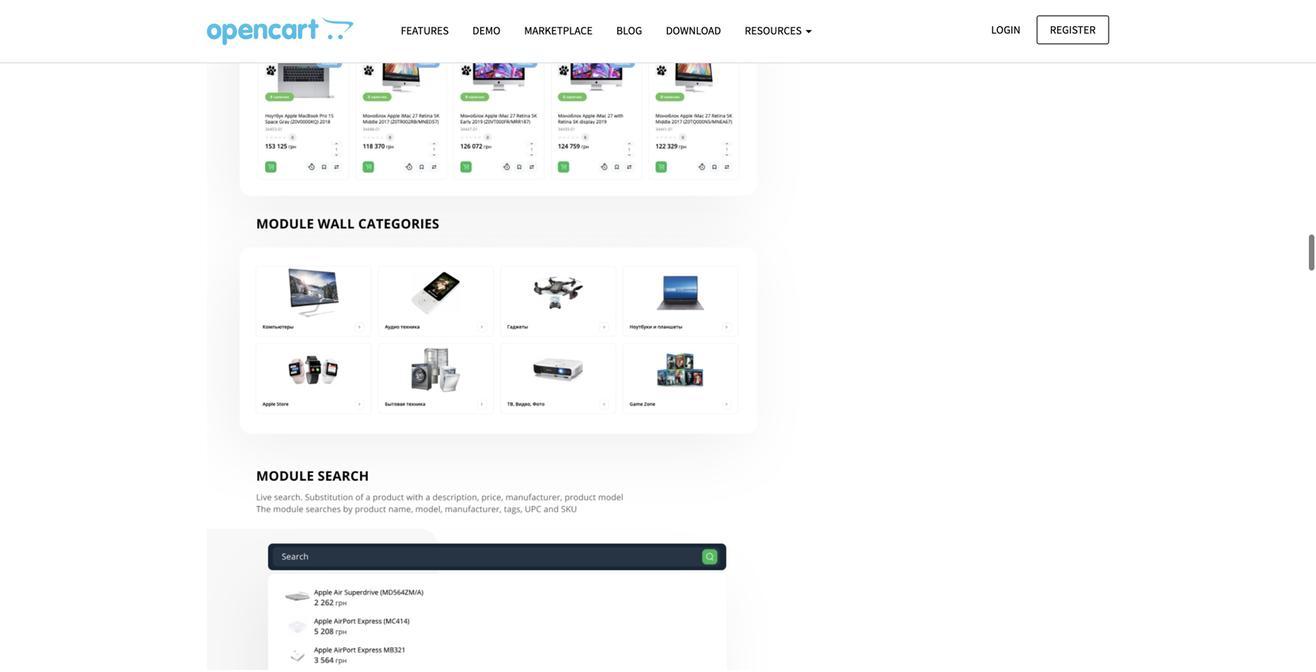 Task type: locate. For each thing, give the bounding box(es) containing it.
opencart - cyberstore - advanced multipurpose opencart theme image
[[207, 17, 353, 45]]

marketplace link
[[513, 17, 605, 44]]

blog
[[617, 23, 642, 38]]

demo link
[[461, 17, 513, 44]]

features
[[401, 23, 449, 38]]



Task type: vqa. For each thing, say whether or not it's contained in the screenshot.
Resources link in the top right of the page
yes



Task type: describe. For each thing, give the bounding box(es) containing it.
download
[[666, 23, 721, 38]]

blog link
[[605, 17, 654, 44]]

features link
[[389, 17, 461, 44]]

resources
[[745, 23, 804, 38]]

download link
[[654, 17, 733, 44]]

marketplace
[[524, 23, 593, 38]]

resources link
[[733, 17, 824, 44]]

login
[[991, 23, 1021, 37]]

login link
[[978, 15, 1034, 44]]

demo
[[473, 23, 501, 38]]

register link
[[1037, 15, 1109, 44]]

register
[[1050, 23, 1096, 37]]



